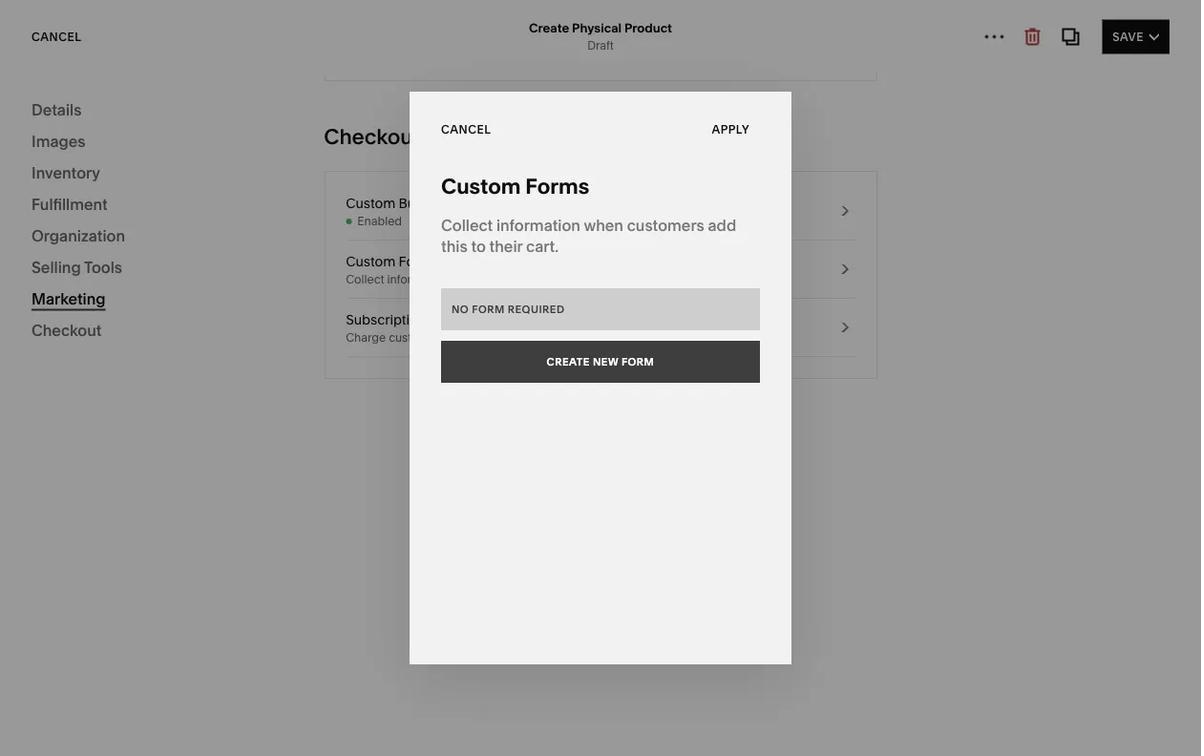 Task type: vqa. For each thing, say whether or not it's contained in the screenshot.
https://aardvark-
no



Task type: describe. For each thing, give the bounding box(es) containing it.
physical
[[572, 20, 622, 35]]

cart. inside custom forms collect information when customers add this to their cart.
[[631, 273, 655, 287]]

selling tools
[[32, 258, 122, 277]]

no form required
[[452, 303, 565, 316]]

organization
[[32, 226, 125, 245]]

collect inside custom forms collect information when customers add this to their cart.
[[346, 273, 385, 287]]

recurring
[[475, 331, 525, 345]]

create new form
[[547, 355, 655, 368]]

save button
[[1103, 20, 1170, 54]]

subscription
[[346, 312, 426, 328]]

cancel for checkout
[[32, 30, 82, 43]]

required
[[508, 303, 565, 316]]

subscription charge customers on a recurring basis.
[[346, 312, 559, 345]]

to
[[346, 18, 359, 32]]

selling
[[32, 258, 81, 277]]

cancel for no form required
[[441, 123, 492, 137]]

updating
[[402, 18, 450, 32]]

0 vertical spatial a
[[638, 18, 644, 32]]

social
[[453, 18, 485, 32]]

apply button
[[712, 113, 761, 147]]

categories button
[[0, 21, 135, 63]]

save
[[1113, 30, 1145, 43]]

draft
[[588, 39, 614, 53]]

custom forms collect information when customers add this to their cart.
[[346, 254, 655, 287]]

inventory
[[32, 163, 100, 182]]

enabled
[[358, 215, 402, 228]]

no
[[452, 303, 469, 316]]

products
[[147, 215, 213, 234]]

create your first product to start selling.
[[54, 264, 302, 280]]

tools
[[84, 258, 122, 277]]

cancel button for checkout
[[32, 20, 82, 54]]

this inside collect information when customers add this to their cart.
[[441, 237, 468, 256]]

turn
[[695, 18, 717, 32]]

product,
[[647, 18, 693, 32]]

selling.
[[257, 264, 302, 280]]

customers inside custom forms collect information when customers add this to their cart.
[[484, 273, 542, 287]]

add inside custom forms collect information when customers add this to their cart.
[[545, 273, 566, 287]]

details
[[32, 100, 82, 119]]

add inside collect information when customers add this to their cart.
[[708, 216, 737, 235]]

their inside collect information when customers add this to their cart.
[[490, 237, 523, 256]]

information inside collect information when customers add this to their cart.
[[497, 216, 581, 235]]

publish
[[595, 18, 635, 32]]

you
[[572, 18, 592, 32]]

customers inside collect information when customers add this to their cart.
[[627, 216, 705, 235]]

to inside custom forms collect information when customers add this to their cart.
[[591, 273, 602, 287]]

button
[[399, 195, 441, 212]]

when inside collect information when customers add this to their cart.
[[584, 216, 624, 235]]

categories
[[36, 35, 114, 49]]

fulfillment
[[32, 195, 108, 214]]

when inside custom forms collect information when customers add this to their cart.
[[452, 273, 482, 287]]

cart. inside collect information when customers add this to their cart.
[[527, 237, 559, 256]]



Task type: locate. For each thing, give the bounding box(es) containing it.
product
[[625, 20, 673, 35]]

adding
[[92, 215, 143, 234]]

create for create new form
[[547, 355, 590, 368]]

1 horizontal spatial checkout
[[324, 124, 421, 150]]

cancel up custom forms
[[441, 123, 492, 137]]

1 horizontal spatial cart.
[[631, 273, 655, 287]]

1 vertical spatial this
[[441, 237, 468, 256]]

1 horizontal spatial forms
[[526, 173, 590, 199]]

a right publish
[[638, 18, 644, 32]]

2 horizontal spatial this
[[737, 18, 756, 32]]

create inside create physical product draft
[[529, 20, 570, 35]]

0 horizontal spatial cart.
[[527, 237, 559, 256]]

in
[[800, 18, 809, 32]]

1 vertical spatial cancel
[[441, 123, 492, 137]]

images
[[32, 132, 86, 150]]

customers
[[627, 216, 705, 235], [484, 273, 542, 287], [389, 331, 447, 345]]

1 horizontal spatial when
[[540, 18, 570, 32]]

cancel button
[[32, 20, 82, 54], [441, 113, 502, 147]]

1 horizontal spatial customers
[[484, 273, 542, 287]]

add
[[708, 216, 737, 235], [545, 273, 566, 287]]

product
[[157, 264, 207, 280]]

cancel
[[32, 30, 82, 43], [441, 123, 492, 137]]

tab list
[[997, 26, 1084, 57]]

cart.
[[527, 237, 559, 256], [631, 273, 655, 287]]

to inside collect information when customers add this to their cart.
[[471, 237, 486, 256]]

custom
[[441, 173, 521, 199], [346, 195, 396, 212], [346, 254, 396, 270]]

checkout up the custom button
[[324, 124, 421, 150]]

1 vertical spatial cart.
[[631, 273, 655, 287]]

a
[[638, 18, 644, 32], [466, 331, 473, 345]]

information up subscription
[[387, 273, 450, 287]]

start adding products to your store
[[54, 215, 266, 255]]

basis.
[[528, 331, 559, 345]]

0 vertical spatial on
[[720, 18, 734, 32]]

0 horizontal spatial forms
[[399, 254, 439, 270]]

0 vertical spatial information
[[497, 216, 581, 235]]

row group
[[0, 77, 378, 757]]

cart. down collect information when customers add this to their cart.
[[631, 273, 655, 287]]

1 vertical spatial on
[[449, 331, 463, 345]]

1 vertical spatial customers
[[484, 273, 542, 287]]

2 vertical spatial create
[[547, 355, 590, 368]]

custom right "button"
[[441, 173, 521, 199]]

0 horizontal spatial cancel
[[32, 30, 82, 43]]

form
[[472, 303, 505, 316], [622, 355, 655, 368]]

1 horizontal spatial this
[[569, 273, 588, 287]]

1 vertical spatial collect
[[346, 273, 385, 287]]

1 horizontal spatial their
[[604, 273, 629, 287]]

0 vertical spatial this
[[737, 18, 756, 32]]

forms for custom forms collect information when customers add this to their cart.
[[399, 254, 439, 270]]

to
[[216, 215, 231, 234], [471, 237, 486, 256], [210, 264, 223, 280], [591, 273, 602, 287]]

2 horizontal spatial customers
[[627, 216, 705, 235]]

1 horizontal spatial collect
[[441, 216, 493, 235]]

0 vertical spatial collect
[[441, 216, 493, 235]]

cart. up required
[[527, 237, 559, 256]]

collect inside collect information when customers add this to their cart.
[[441, 216, 493, 235]]

1 horizontal spatial a
[[638, 18, 644, 32]]

1 vertical spatial checkout
[[32, 321, 102, 340]]

store
[[54, 236, 91, 255]]

0 horizontal spatial cancel button
[[32, 20, 82, 54]]

0 horizontal spatial when
[[452, 273, 482, 287]]

create physical product draft
[[529, 20, 673, 53]]

to inside start adding products to your store
[[216, 215, 231, 234]]

1 vertical spatial cancel button
[[441, 113, 502, 147]]

custom forms
[[441, 173, 590, 199]]

2 vertical spatial this
[[569, 273, 588, 287]]

0 horizontal spatial add
[[545, 273, 566, 287]]

cancel button up custom forms
[[441, 113, 502, 147]]

1 vertical spatial add
[[545, 273, 566, 287]]

forms down enabled
[[399, 254, 439, 270]]

collect up custom forms collect information when customers add this to their cart. in the top of the page
[[441, 216, 493, 235]]

all
[[32, 91, 59, 117]]

custom up enabled
[[346, 195, 396, 212]]

create left you
[[529, 20, 570, 35]]

1 horizontal spatial form
[[622, 355, 655, 368]]

forms inside custom forms collect information when customers add this to their cart.
[[399, 254, 439, 270]]

checkout down marketing
[[32, 321, 102, 340]]

0 vertical spatial checkout
[[324, 124, 421, 150]]

form right no
[[472, 303, 505, 316]]

1 vertical spatial information
[[387, 273, 450, 287]]

information
[[497, 216, 581, 235], [387, 273, 450, 287]]

0 vertical spatial your
[[234, 215, 266, 234]]

your inside start adding products to your store
[[234, 215, 266, 234]]

to enable updating social accounts when you publish a product, turn on this feature in
[[346, 18, 809, 32]]

1 horizontal spatial cancel button
[[441, 113, 502, 147]]

1 horizontal spatial your
[[234, 215, 266, 234]]

custom down enabled
[[346, 254, 396, 270]]

this up no
[[441, 237, 468, 256]]

on down no
[[449, 331, 463, 345]]

custom for custom button
[[346, 195, 396, 212]]

feature
[[759, 18, 797, 32]]

charge
[[346, 331, 386, 345]]

to up no form required
[[471, 237, 486, 256]]

1 vertical spatial create
[[54, 264, 96, 280]]

start
[[226, 264, 254, 280]]

this
[[737, 18, 756, 32], [441, 237, 468, 256], [569, 273, 588, 287]]

their down custom forms
[[490, 237, 523, 256]]

to left start
[[210, 264, 223, 280]]

0 horizontal spatial a
[[466, 331, 473, 345]]

customers inside subscription charge customers on a recurring basis.
[[389, 331, 447, 345]]

0 vertical spatial form
[[472, 303, 505, 316]]

their
[[490, 237, 523, 256], [604, 273, 629, 287]]

0 horizontal spatial information
[[387, 273, 450, 287]]

information inside custom forms collect information when customers add this to their cart.
[[387, 273, 450, 287]]

1 horizontal spatial cancel
[[441, 123, 492, 137]]

apply
[[712, 123, 750, 137]]

forms for custom forms
[[526, 173, 590, 199]]

1 vertical spatial when
[[584, 216, 624, 235]]

this down collect information when customers add this to their cart.
[[569, 273, 588, 287]]

Search items… text field
[[63, 128, 342, 170]]

1 horizontal spatial add
[[708, 216, 737, 235]]

0 vertical spatial when
[[540, 18, 570, 32]]

their down collect information when customers add this to their cart.
[[604, 273, 629, 287]]

custom inside custom forms collect information when customers add this to their cart.
[[346, 254, 396, 270]]

information down custom forms
[[497, 216, 581, 235]]

2 vertical spatial customers
[[389, 331, 447, 345]]

create
[[529, 20, 570, 35], [54, 264, 96, 280], [547, 355, 590, 368]]

collect
[[441, 216, 493, 235], [346, 273, 385, 287]]

1 vertical spatial form
[[622, 355, 655, 368]]

0 horizontal spatial collect
[[346, 273, 385, 287]]

1 vertical spatial their
[[604, 273, 629, 287]]

0 vertical spatial cancel button
[[32, 20, 82, 54]]

to right products
[[216, 215, 231, 234]]

0 vertical spatial customers
[[627, 216, 705, 235]]

create down basis.
[[547, 355, 590, 368]]

this inside custom forms collect information when customers add this to their cart.
[[569, 273, 588, 287]]

forms
[[526, 173, 590, 199], [399, 254, 439, 270]]

cancel button for no form required
[[441, 113, 502, 147]]

0 horizontal spatial customers
[[389, 331, 447, 345]]

start
[[54, 215, 88, 234]]

a down no
[[466, 331, 473, 345]]

2 horizontal spatial when
[[584, 216, 624, 235]]

custom button
[[346, 195, 441, 212]]

when
[[540, 18, 570, 32], [584, 216, 624, 235], [452, 273, 482, 287]]

0 vertical spatial forms
[[526, 173, 590, 199]]

accounts
[[488, 18, 538, 32]]

1 vertical spatial forms
[[399, 254, 439, 270]]

1 vertical spatial a
[[466, 331, 473, 345]]

1 horizontal spatial information
[[497, 216, 581, 235]]

cancel up all
[[32, 30, 82, 43]]

1 horizontal spatial on
[[720, 18, 734, 32]]

1 vertical spatial your
[[99, 264, 127, 280]]

your left first
[[99, 264, 127, 280]]

0 horizontal spatial this
[[441, 237, 468, 256]]

checkout
[[324, 124, 421, 150], [32, 321, 102, 340]]

your
[[234, 215, 266, 234], [99, 264, 127, 280]]

0 horizontal spatial their
[[490, 237, 523, 256]]

cancel button up all
[[32, 20, 82, 54]]

create down store
[[54, 264, 96, 280]]

collect up subscription
[[346, 273, 385, 287]]

0 vertical spatial cancel
[[32, 30, 82, 43]]

create for create physical product draft
[[529, 20, 570, 35]]

0 vertical spatial cart.
[[527, 237, 559, 256]]

to down collect information when customers add this to their cart.
[[591, 273, 602, 287]]

form right new
[[622, 355, 655, 368]]

first
[[130, 264, 154, 280]]

your up start
[[234, 215, 266, 234]]

new
[[593, 355, 619, 368]]

this left feature
[[737, 18, 756, 32]]

collect information when customers add this to their cart.
[[441, 216, 737, 256]]

0 vertical spatial their
[[490, 237, 523, 256]]

a inside subscription charge customers on a recurring basis.
[[466, 331, 473, 345]]

their inside custom forms collect information when customers add this to their cart.
[[604, 273, 629, 287]]

on right turn
[[720, 18, 734, 32]]

0 horizontal spatial checkout
[[32, 321, 102, 340]]

0 vertical spatial add
[[708, 216, 737, 235]]

0 horizontal spatial on
[[449, 331, 463, 345]]

marketing
[[32, 290, 106, 308]]

0 horizontal spatial your
[[99, 264, 127, 280]]

create for create your first product to start selling.
[[54, 264, 96, 280]]

2 vertical spatial when
[[452, 273, 482, 287]]

enable
[[362, 18, 399, 32]]

on inside subscription charge customers on a recurring basis.
[[449, 331, 463, 345]]

forms up collect information when customers add this to their cart.
[[526, 173, 590, 199]]

custom for custom forms
[[441, 173, 521, 199]]

0 horizontal spatial form
[[472, 303, 505, 316]]

0 vertical spatial create
[[529, 20, 570, 35]]

on
[[720, 18, 734, 32], [449, 331, 463, 345]]



